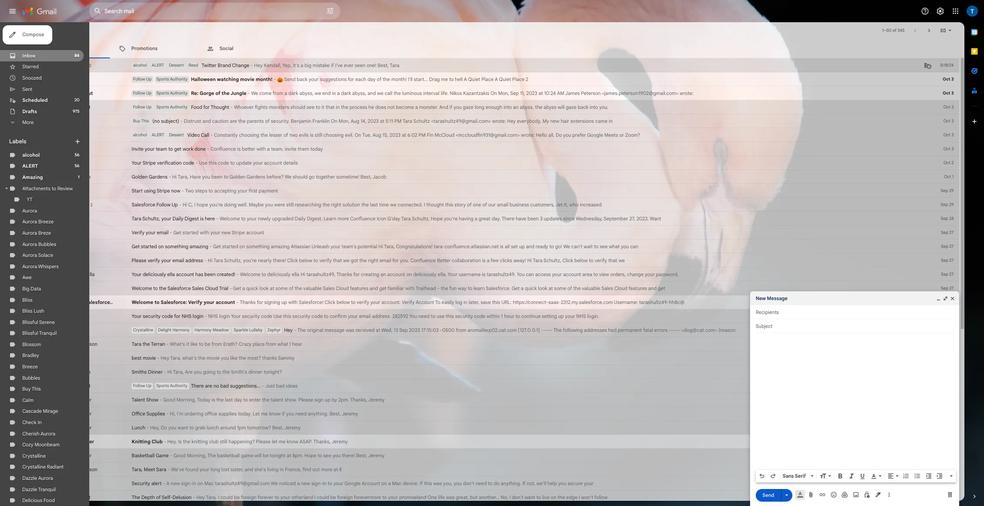 Task type: vqa. For each thing, say whether or not it's contained in the screenshot.


Task type: locate. For each thing, give the bounding box(es) containing it.
interval
[[529, 113, 549, 121]]

3 inside fin , bjord 3
[[105, 166, 108, 173]]

what left hear
[[347, 427, 360, 434]]

12 row from the top
[[31, 265, 984, 282]]

jacob simon up 'review'
[[78, 217, 113, 225]]

hi right 'address'
[[260, 322, 265, 330]]

monster.
[[524, 130, 548, 138]]

atlassian
[[78, 183, 102, 190], [78, 305, 102, 312], [363, 305, 388, 312]]

go
[[386, 217, 393, 225]]

welcome to salesforce: verify your account - thanks for signing up with salesforce! click below to verify your account. verify account to easily log in later, save this url: https://connect-saas-2312.my.salesforce.com username: tarashultz49-hh8c@
[[165, 374, 856, 382]]

gardens
[[186, 217, 209, 225], [308, 217, 332, 225]]

your security code for nhs login - nhs login your security code use this security code to confirm your email address. 282592 you need to use this security code within 1 hour to continue setting up your nhs login.
[[165, 392, 749, 399]]

2 authority from the top
[[212, 113, 234, 120]]

0 vertical spatial you're
[[262, 252, 279, 260]]

25 row from the top
[[31, 491, 984, 506]]

0 vertical spatial 56
[[93, 190, 99, 197]]

2 vertical spatial alcohol
[[28, 190, 50, 197]]

1 vertical spatial if
[[562, 130, 565, 138]]

important because it matched one of your importance filters. switch for jacob simon
[[64, 461, 73, 470]]

0 horizontal spatial login
[[241, 392, 254, 399]]

harmony up what's
[[216, 410, 237, 416]]

0 vertical spatial ,
[[98, 78, 99, 85]]

features down creating
[[437, 357, 460, 364]]

schultz
[[517, 148, 537, 155]]

2 look from the left
[[673, 357, 684, 364]]

1 horizontal spatial you.
[[749, 130, 761, 138]]

1 vertical spatial back
[[722, 130, 736, 138]]

row containing salesforce
[[31, 352, 984, 369]]

1 horizontal spatial valuable
[[727, 357, 750, 364]]

are right caution
[[287, 148, 296, 155]]

search mail image
[[114, 6, 130, 22]]

0 vertical spatial 3
[[105, 166, 108, 173]]

0 horizontal spatial quiet
[[585, 95, 600, 103]]

lush
[[42, 385, 55, 392]]

alcohol for video call - constantly choosing the lesser of two evils is still choosing evil. on tue, aug 15, 2023 at 6:02 pm fin mccloud <mccloudfin931@gmail.com> wrote: hello all, do you prefer google meets or zoom?
[[166, 166, 184, 172]]

the right what's
[[247, 444, 257, 452]]

2 sales from the left
[[403, 357, 418, 364]]

tara up created!
[[267, 322, 279, 330]]

2 horizontal spatial on
[[613, 113, 621, 121]]

you down erath?
[[276, 444, 286, 452]]

abyss
[[680, 130, 696, 138]]

2 vertical spatial bjord umlaut
[[78, 479, 113, 486]]

the
[[478, 95, 488, 103], [277, 113, 287, 121], [492, 113, 501, 121], [426, 130, 435, 138], [669, 130, 678, 138], [298, 148, 307, 155], [326, 165, 335, 173], [403, 252, 412, 260], [452, 252, 461, 260], [449, 322, 458, 330], [199, 357, 208, 364], [368, 357, 378, 364], [551, 357, 560, 364], [717, 357, 726, 364], [178, 427, 187, 434], [247, 444, 257, 452], [298, 444, 308, 452], [278, 461, 287, 469], [270, 496, 280, 504], [328, 496, 337, 504]]

1 vertical spatial simon
[[96, 461, 113, 469]]

2 aurora from the top
[[28, 273, 46, 281]]

aurora for aurora solace
[[28, 315, 46, 323]]

thanks
[[421, 339, 440, 347], [300, 374, 320, 382]]

tara, left are on the left bottom of page
[[216, 461, 230, 469]]

1 row from the top
[[31, 73, 984, 91]]

cloud
[[256, 357, 273, 364], [420, 357, 436, 364], [768, 357, 784, 364]]

1 follow up from the top
[[166, 96, 189, 102]]

0 vertical spatial you
[[646, 339, 656, 347]]

0 vertical spatial what
[[761, 305, 775, 312]]

alcohol for twitter brand change - hey kendall, yep, it's a big mistake if i've ever seen one! best, tara
[[166, 78, 184, 85]]

last
[[462, 252, 472, 260], [281, 496, 291, 504]]

into right enough
[[629, 130, 640, 138]]

, down 84 at the left top
[[98, 78, 99, 85]]

2 ella from the left
[[365, 339, 374, 347]]

deliciously up salesforce:
[[178, 339, 207, 347]]

confluence
[[263, 183, 295, 190], [78, 270, 109, 277], [438, 270, 469, 277], [78, 322, 109, 330], [513, 322, 545, 330]]

some up saas- on the bottom of the page
[[693, 357, 708, 364]]

solace
[[48, 315, 66, 323]]

1 valuable from the left
[[379, 357, 402, 364]]

login
[[241, 392, 254, 399], [274, 392, 287, 399]]

1 horizontal spatial james
[[707, 113, 725, 121]]

1 bjord umlaut from the top
[[78, 113, 116, 121]]

if
[[414, 78, 417, 86], [562, 130, 565, 138]]

verify your email - get started with your new stripe account ‌ ‌ ‌ ‌ ‌ ‌ ‌ ‌ ‌ ‌ ‌ ‌ ‌ ‌ ‌ ‌ ‌ ‌ ‌ ‌ ‌ ‌ ‌ ‌ ‌ ‌ ‌ ‌ ‌ ‌ ‌ ‌ ‌ ‌ ‌ ‌ ‌ ‌ ‌ ‌ ‌ ‌ ‌ ‌ ‌ ‌ ‌ ‌ ‌ ‌ ‌ ‌ ‌ ‌ ‌ ‌ ‌ ‌ ‌ ‌ ‌ ‌ ‌ ‌ ‌ ‌ ‌ ‌ ‌ ‌ ‌ ‌ ‌ ‌ ‌ ‌ ‌ ‌ ‌ ‌
[[165, 287, 455, 295]]

below down can't
[[718, 322, 735, 330]]

56 for alcohol
[[93, 190, 99, 197]]

0 horizontal spatial you.
[[500, 322, 512, 330]]

alcohol
[[166, 78, 184, 85], [166, 166, 184, 172], [28, 190, 50, 197]]

can left access at bottom
[[657, 339, 668, 347]]

1 vertical spatial james
[[78, 427, 96, 434]]

still right were
[[358, 252, 367, 260]]

permanent
[[772, 409, 803, 417]]

1 vertical spatial dessert
[[211, 166, 230, 172]]

attachments to review
[[28, 231, 91, 239]]

1 horizontal spatial we
[[356, 217, 364, 225]]

we left come
[[314, 113, 323, 121]]

welcome to the salesforce sales cloud trial - get a quick look at some of the valuable sales cloud features and get familiar with trailhead - the fun way to learn salesforce. get a quick look at some of the valuable sales cloud features and get
[[165, 357, 831, 364]]

3 sports authority from the top
[[195, 131, 234, 137]]

click up confirm
[[406, 374, 419, 382]]

authority for there are no bad suggestions...
[[212, 479, 234, 486]]

1 horizontal spatial right
[[460, 322, 473, 330]]

0 vertical spatial simon
[[96, 217, 113, 225]]

0 horizontal spatial back
[[371, 95, 384, 103]]

1 horizontal spatial ella
[[365, 339, 374, 347]]

this for buy this
[[40, 482, 51, 490]]

authority for food for thought
[[212, 131, 234, 137]]

1 horizontal spatial deliciously
[[334, 339, 363, 347]]

1 inside row
[[626, 392, 629, 399]]

aurora down aurora breze link
[[28, 301, 46, 309]]

hey down terran at the left bottom of page
[[201, 444, 212, 452]]

wait
[[730, 305, 741, 312]]

quick up https://connect-
[[656, 357, 671, 364]]

have
[[645, 270, 658, 277]]

2023 right 15,
[[487, 165, 501, 173]]

bjord umlaut up 20
[[78, 113, 116, 121]]

19 row from the top
[[31, 387, 984, 404]]

3 sales from the left
[[752, 357, 767, 364]]

Subject field
[[945, 404, 984, 412]]

2 blissful from the top
[[28, 413, 48, 420]]

1 horizontal spatial salesforce
[[165, 252, 194, 260]]

the right call
[[492, 113, 501, 121]]

wed,
[[477, 409, 491, 417]]

this for buy this (no subject) - distrust and caution are the parents of security. benjamin franklin on mon, aug 14, 2023 at 5:11 pm tara schultz <tarashultz49@gmail.com> wrote: hey everybody, my new hair extensions came in
[[176, 148, 186, 155]]

1 sales from the left
[[240, 357, 255, 364]]

am
[[696, 113, 705, 121]]

kendall
[[78, 78, 98, 85]]

dessert for video call - constantly choosing the lesser of two evils is still choosing evil. on tue, aug 15, 2023 at 6:02 pm fin mccloud <mccloudfin931@gmail.com> wrote: hello all, do you prefer google meets or zoom?
[[211, 166, 230, 172]]

1 bliss from the top
[[28, 371, 40, 378]]

15,
[[478, 165, 485, 173]]

1 horizontal spatial aug
[[466, 165, 477, 173]]

authority for halloween watching movie month!
[[212, 96, 234, 102]]

invite your team to get work done - confluence is better with a team, invite them today ‌ ‌ ‌ ‌ ‌ ‌ ‌ ‌ ‌ ‌ ‌ ‌ ‌ ‌ ‌ ‌ ‌ ‌ ‌ ‌ ‌ ‌ ‌ ‌ ‌ ‌ ‌ ‌ ‌ ‌ ‌ ‌ ‌ ‌ ‌ ‌ ‌ ‌ ‌ ‌ ‌ ‌ ‌ ‌ ‌ ‌ ‌ ‌ ‌ ‌ ‌ ‌ ‌ ‌ ‌ ‌ ‌ ‌ ‌ ‌ ‌ ‌ ‌ ‌ ‌ ‌ ‌ ‌ ‌ ‌ ‌ ‌ ‌ ‌ ‌
[[165, 183, 521, 190]]

your stripe verification code - use this code to update your account details ‌ ‌ ‌ ‌ ‌ ‌ ‌ ‌ ‌ ‌ ‌ ‌ ‌ ‌ ‌ ‌ ‌ ‌ ‌ ‌ ‌ ‌ ‌ ‌ ‌ ‌ ‌ ‌ ‌ ‌ ‌ ‌ ‌ ‌ ‌ ‌ ‌ ‌ ‌ ‌ ‌ ‌ ‌ ‌ ‌ ‌ ‌ ‌ ‌ ‌ ‌ ‌ ‌ ‌ ‌ ‌ ‌ ‌ ‌ ‌ ‌ ‌ ‌ ‌ ‌ ‌ ‌ ‌ ‌ ‌ ‌ ‌ ‌ ‌ ‌ ‌ ‌ ‌
[[165, 200, 494, 208]]

labels navigation
[[0, 28, 112, 506]]

row containing mail
[[31, 404, 984, 422]]

ella left tarashultz49,
[[365, 339, 374, 347]]

features down change
[[786, 357, 809, 364]]

wrote:
[[850, 113, 867, 121], [615, 148, 632, 155], [651, 165, 668, 173]]

buy this link
[[28, 482, 51, 490]]

0 horizontal spatial an
[[476, 339, 482, 347]]

buy inside labels navigation
[[28, 482, 38, 490]]

username:
[[768, 374, 797, 382]]

there right day.
[[627, 270, 643, 277]]

0 horizontal spatial mon,
[[423, 148, 437, 155]]

0 horizontal spatial last
[[281, 496, 291, 504]]

0 horizontal spatial what
[[347, 427, 360, 434]]

6 row from the top
[[31, 160, 984, 178]]

0 horizontal spatial started
[[176, 305, 196, 312]]

2 month! from the left
[[489, 95, 508, 103]]

0 horizontal spatial into
[[629, 130, 640, 138]]

2 brad from the top
[[78, 444, 91, 452]]

1 authority from the top
[[212, 96, 234, 102]]

sales down has
[[240, 357, 255, 364]]

row containing me
[[31, 143, 984, 160]]

None search field
[[112, 3, 425, 24]]

and left ready
[[657, 305, 668, 312]]

1 horizontal spatial an
[[641, 130, 648, 138]]

4 follow up from the top
[[166, 479, 189, 486]]

signing
[[330, 374, 350, 382]]

row containing jaevin reed
[[31, 247, 984, 265]]

i've
[[419, 78, 428, 86]]

for right "food"
[[254, 130, 262, 138]]

2 bliss from the top
[[28, 385, 40, 392]]

simon up miller
[[96, 461, 113, 469]]

0 vertical spatial back
[[371, 95, 384, 103]]

0 horizontal spatial daily
[[216, 270, 229, 277]]

1 place from the left
[[602, 95, 617, 103]]

your
[[165, 200, 177, 208], [165, 339, 177, 347], [560, 339, 572, 347], [165, 392, 177, 399], [289, 392, 301, 399]]

2 horizontal spatial i
[[530, 252, 531, 260]]

click
[[359, 322, 372, 330], [703, 322, 717, 330], [406, 374, 419, 382]]

from right place
[[332, 427, 345, 434]]

1 horizontal spatial use
[[342, 392, 352, 399]]

blissful for blissful serene
[[28, 399, 48, 406]]

you're right "hope" on the left of the page
[[262, 252, 279, 260]]

stripe left "now"
[[196, 235, 212, 243]]

1 horizontal spatial look
[[673, 357, 684, 364]]

hi left tarashultz49,
[[376, 339, 381, 347]]

3 deliciously from the left
[[517, 339, 546, 347]]

1 vertical spatial see
[[750, 305, 760, 312]]

your for your stripe verification code - use this code to update your account details ‌ ‌ ‌ ‌ ‌ ‌ ‌ ‌ ‌ ‌ ‌ ‌ ‌ ‌ ‌ ‌ ‌ ‌ ‌ ‌ ‌ ‌ ‌ ‌ ‌ ‌ ‌ ‌ ‌ ‌ ‌ ‌ ‌ ‌ ‌ ‌ ‌ ‌ ‌ ‌ ‌ ‌ ‌ ‌ ‌ ‌ ‌ ‌ ‌ ‌ ‌ ‌ ‌ ‌ ‌ ‌ ‌ ‌ ‌ ‌ ‌ ‌ ‌ ‌ ‌ ‌ ‌ ‌ ‌ ‌ ‌ ‌ ‌ ‌ ‌ ‌ ‌ ‌
[[165, 200, 177, 208]]

1 brad from the top
[[78, 95, 92, 103]]

unleash
[[390, 305, 412, 312]]

umlaut for re: gorge of the jungle
[[95, 113, 116, 121]]

aurora down aurora breeze
[[28, 287, 46, 295]]

labels heading
[[11, 173, 92, 181]]

important because it matched one of your importance filters. switch for atlassian
[[64, 182, 73, 191]]

he
[[461, 130, 468, 138]]

main content
[[31, 28, 984, 506]]

1 horizontal spatial click
[[406, 374, 419, 382]]

1 dessert from the top
[[211, 78, 230, 85]]

2 amazing from the left
[[339, 305, 362, 312]]

bliss
[[28, 371, 40, 378], [28, 385, 40, 392]]

56 for alert
[[93, 204, 99, 211]]

blissful tranquil link
[[28, 413, 71, 420]]

1 horizontal spatial harmony
[[243, 410, 265, 416]]

hey left everybody,
[[634, 148, 645, 155]]

is left all on the right bottom
[[625, 305, 629, 312]]

0 horizontal spatial it
[[233, 427, 236, 434]]

klo for 4th row from the bottom
[[92, 444, 101, 452]]

2 follow up from the top
[[166, 113, 189, 120]]

1 vertical spatial peterson
[[97, 427, 122, 434]]

advanced search options image
[[404, 5, 422, 22]]

stripe down invite at the top left of page
[[178, 200, 195, 208]]

2 into from the left
[[737, 130, 748, 138]]

zephyr
[[334, 410, 351, 416]]

jacob simon
[[78, 217, 113, 225], [78, 461, 113, 469]]

0 vertical spatial umlaut
[[95, 113, 116, 121]]

1 horizontal spatial 1
[[626, 392, 629, 399]]

bjord umlaut for there are no bad suggestions... - just bad ideas
[[78, 479, 113, 486]]

this inside labels navigation
[[40, 482, 51, 490]]

buy
[[166, 148, 175, 155], [28, 482, 38, 490]]

0 horizontal spatial dark
[[360, 113, 373, 121]]

at left 10:24 on the top right of page
[[673, 113, 679, 121]]

the left terran at the left bottom of page
[[178, 427, 187, 434]]

important because it matched one of your importance filters. switch
[[64, 112, 73, 121], [64, 182, 73, 191], [64, 461, 73, 470]]

0 horizontal spatial below
[[374, 322, 390, 330]]

username
[[573, 339, 601, 347]]

there up today
[[239, 479, 255, 486]]

life.
[[551, 113, 561, 121]]

erath?
[[279, 427, 297, 434]]

0 vertical spatial an
[[641, 130, 648, 138]]

day.
[[615, 270, 626, 277]]

1 vertical spatial this
[[40, 482, 51, 490]]

the right the enter
[[328, 496, 337, 504]]

fin left mccloud
[[534, 165, 542, 173]]

1 horizontal spatial features
[[786, 357, 809, 364]]

tara, left what's
[[213, 444, 226, 452]]

back up 'extensions'
[[722, 130, 736, 138]]

see up benjamin
[[383, 130, 393, 138]]

umlaut
[[95, 113, 116, 121], [93, 130, 113, 138], [93, 479, 113, 486]]

11 row from the top
[[31, 247, 984, 265]]

1 horizontal spatial golden
[[287, 217, 307, 225]]

fights
[[319, 130, 334, 138]]

aurora for aurora breze
[[28, 287, 46, 295]]

20
[[93, 122, 99, 129]]

place up the kazantzakis
[[602, 95, 617, 103]]

dialog
[[938, 364, 984, 506]]

fin down me , bjord 2
[[78, 165, 86, 173]]

2 horizontal spatial wrote:
[[850, 113, 867, 121]]

1 horizontal spatial me
[[101, 78, 110, 85]]

salesforce for salesforce
[[78, 357, 107, 364]]

everybody,
[[646, 148, 677, 155]]

1 simon from the top
[[96, 217, 113, 225]]

jacob up time
[[466, 217, 483, 225]]

1 blissful from the top
[[28, 399, 48, 406]]

up for there are no bad suggestions...
[[183, 479, 189, 486]]

c,
[[235, 252, 241, 260]]

doing
[[280, 252, 296, 260]]

2 something from the left
[[308, 305, 337, 312]]

update
[[295, 200, 315, 208]]

1 daily from the left
[[216, 270, 229, 277]]

dinner
[[310, 461, 328, 469]]

blissful for blissful tranquil
[[28, 413, 48, 420]]

, for kendall
[[98, 78, 99, 85]]

2 dark from the left
[[426, 113, 439, 121]]

month! up come
[[320, 95, 341, 103]]

log
[[569, 374, 578, 382]]

confluence down salesforce follow up - hi c, i hope you're doing well. maybe you were still researching the right solution the last time we connected. i thought this story of one of our small business customers, jet it, who increased
[[438, 270, 469, 277]]

alert inside labels navigation
[[28, 204, 47, 211]]

small
[[621, 252, 635, 260]]

movie right best
[[178, 444, 195, 452]]

2 some from the left
[[693, 357, 708, 364]]

sports for re: gorge of the jungle
[[195, 113, 211, 120]]

2 horizontal spatial sales
[[752, 357, 767, 364]]

0 horizontal spatial salesforce
[[78, 357, 107, 364]]

2 horizontal spatial salesforce
[[209, 357, 239, 364]]

alcohol up invite at the top left of page
[[166, 166, 184, 172]]

0 vertical spatial breeze
[[48, 273, 67, 281]]

1 vertical spatial sep
[[499, 409, 510, 417]]

18 row from the top
[[31, 369, 984, 387]]

me
[[101, 78, 110, 85], [551, 95, 560, 103], [78, 147, 86, 155]]

bubbles up solace
[[48, 301, 70, 309]]

1 horizontal spatial quiet
[[624, 95, 639, 103]]

0 horizontal spatial like
[[238, 427, 247, 434]]

1 horizontal spatial sales
[[403, 357, 418, 364]]

breeze up breze
[[48, 273, 67, 281]]

8 row from the top
[[31, 195, 984, 213]]

atlassian up deliciously
[[78, 305, 102, 312]]

alcohol inside labels navigation
[[28, 190, 50, 197]]

klo down kendall , me 2
[[93, 95, 103, 103]]

aurora for aurora breeze
[[28, 273, 46, 281]]

1 horizontal spatial please
[[373, 496, 391, 504]]

can up change
[[788, 305, 798, 312]]

row containing noreply
[[31, 387, 984, 404]]

1 horizontal spatial dark
[[426, 113, 439, 121]]

just
[[332, 479, 343, 486]]

fatal
[[804, 409, 816, 417]]

5 row from the top
[[31, 143, 984, 160]]

buy for buy this (no subject) - distrust and caution are the parents of security. benjamin franklin on mon, aug 14, 2023 at 5:11 pm tara schultz <tarashultz49@gmail.com> wrote: hey everybody, my new hair extensions came in
[[166, 148, 175, 155]]

21 row from the top
[[31, 422, 984, 439]]

16 row from the top
[[31, 335, 984, 352]]

buy for buy this
[[28, 482, 38, 490]]

2 quiet from the left
[[624, 95, 639, 103]]

1 vertical spatial we
[[356, 217, 364, 225]]

2 gardens from the left
[[308, 217, 332, 225]]

if left the i've
[[414, 78, 417, 86]]

3 aurora from the top
[[28, 287, 46, 295]]

alcohol up alert link
[[28, 190, 50, 197]]

row containing support@salesforce..
[[31, 369, 984, 387]]

5 aurora from the top
[[28, 315, 46, 323]]

breeze down bradley
[[28, 454, 47, 462]]

aurora solace
[[28, 315, 66, 323]]

1 month! from the left
[[320, 95, 341, 103]]

1 horizontal spatial daily
[[369, 270, 382, 277]]

tab list
[[31, 49, 984, 73]]

sports authority for re: gorge of the jungle
[[195, 113, 234, 120]]

sports authority up good
[[195, 479, 234, 486]]

some up signing
[[344, 357, 360, 364]]

details
[[354, 200, 372, 208]]

3 bjord umlaut from the top
[[78, 479, 113, 486]]

aurora for aurora whispers
[[28, 329, 46, 337]]

5:11
[[482, 148, 492, 155]]

click down can't
[[703, 322, 717, 330]]

3 nhs from the left
[[720, 392, 733, 399]]

row
[[31, 73, 984, 91], [31, 91, 984, 108], [31, 108, 984, 125], [31, 125, 984, 143], [31, 143, 984, 160], [31, 160, 984, 178], [31, 178, 984, 195], [31, 195, 984, 213], [31, 213, 984, 230], [31, 230, 984, 247], [31, 247, 984, 265], [31, 265, 984, 282], [31, 282, 984, 300], [31, 300, 984, 317], [31, 317, 984, 335], [31, 335, 984, 352], [31, 352, 984, 369], [31, 369, 984, 387], [31, 387, 984, 404], [31, 404, 984, 422], [31, 422, 984, 439], [31, 439, 984, 457], [31, 457, 984, 474], [31, 474, 984, 491], [31, 491, 984, 506]]

it up franklin
[[402, 130, 405, 138]]

0 horizontal spatial jeremy
[[78, 496, 98, 504]]

14 row from the top
[[31, 300, 984, 317]]

0 horizontal spatial on
[[414, 148, 422, 155]]

27,
[[787, 270, 794, 277]]

and up he
[[459, 113, 470, 121]]

tara,
[[222, 217, 236, 225], [480, 305, 494, 312], [213, 444, 226, 452], [216, 461, 230, 469]]

2 important because it matched one of your importance filters. switch from the top
[[64, 182, 73, 191]]

start
[[165, 235, 178, 243]]

them
[[372, 183, 386, 190]]

buy this (no subject) - distrust and caution are the parents of security. benjamin franklin on mon, aug 14, 2023 at 5:11 pm tara schultz <tarashultz49@gmail.com> wrote: hey everybody, my new hair extensions came in
[[166, 148, 766, 155]]

something
[[206, 305, 235, 312], [308, 305, 337, 312]]

4 sports from the top
[[195, 479, 211, 486]]

1 vertical spatial umlaut
[[93, 130, 113, 138]]

quiet
[[585, 95, 600, 103], [624, 95, 639, 103]]

buy left (no
[[166, 148, 175, 155]]

some
[[344, 357, 360, 364], [693, 357, 708, 364]]

2312.my.salesforce.com
[[701, 374, 766, 382]]

3 important because it matched one of your importance filters. switch from the top
[[64, 461, 73, 470]]

a left great
[[593, 270, 597, 277]]

1 horizontal spatial started
[[228, 287, 248, 295]]

we right the go!
[[704, 305, 713, 312]]

0 vertical spatial wrote:
[[850, 113, 867, 121]]

3 cloud from the left
[[768, 357, 784, 364]]

alcohol down promotions
[[166, 78, 184, 85]]

1 vertical spatial bjord umlaut
[[78, 130, 113, 138]]

bjord umlaut down 20
[[78, 130, 113, 138]]

20 row from the top
[[31, 404, 984, 422]]

alert down alcohol link
[[28, 204, 47, 211]]

team
[[195, 183, 209, 190]]

gaze
[[579, 130, 592, 138], [707, 130, 721, 138]]

0 vertical spatial jacob simon
[[78, 217, 113, 225]]

long
[[593, 130, 605, 138]]

bjord umlaut up jeremy miller
[[78, 479, 113, 486]]

0 horizontal spatial sep
[[499, 409, 510, 417]]

ella
[[109, 339, 118, 347]]

0 horizontal spatial quick
[[308, 357, 323, 364]]

brad klo
[[78, 95, 103, 103], [78, 444, 101, 452]]

1 vertical spatial bliss
[[28, 385, 40, 392]]

pm right 6:02
[[523, 165, 532, 173]]

4 sports authority from the top
[[195, 479, 234, 486]]

monsters
[[336, 130, 362, 138]]

3 row from the top
[[31, 108, 984, 125]]

a
[[376, 78, 379, 86], [356, 113, 359, 121], [421, 113, 425, 121], [519, 130, 522, 138], [334, 183, 337, 190], [593, 270, 597, 277], [608, 322, 612, 330], [303, 357, 306, 364], [651, 357, 655, 364]]

3 authority from the top
[[212, 131, 234, 137]]

in
[[415, 113, 420, 121], [420, 130, 425, 138], [761, 148, 766, 155], [579, 374, 584, 382]]

gaze left long
[[579, 130, 592, 138]]

3 sports from the top
[[195, 131, 211, 137]]

with up 'welcome to salesforce: verify your account - thanks for signing up with salesforce! click below to verify your account. verify account to easily log in later, save this url: https://connect-saas-2312.my.salesforce.com username: tarashultz49-hh8c@'
[[507, 357, 518, 364]]

1 vertical spatial pm
[[523, 165, 532, 173]]

3 follow up from the top
[[166, 131, 189, 137]]

on
[[613, 113, 621, 121], [414, 148, 422, 155], [443, 165, 451, 173]]

1 horizontal spatial month!
[[489, 95, 508, 103]]

you down away!
[[646, 339, 656, 347]]

trial
[[274, 357, 285, 364]]

buy inside buy this (no subject) - distrust and caution are the parents of security. benjamin franklin on mon, aug 14, 2023 at 5:11 pm tara schultz <tarashultz49@gmail.com> wrote: hey everybody, my new hair extensions came in
[[166, 148, 175, 155]]

sports authority for there are no bad suggestions...
[[195, 479, 234, 486]]

more button
[[0, 146, 105, 160]]

mccloud
[[543, 165, 568, 173]]

1 gardens from the left
[[186, 217, 209, 225]]

dessert for twitter brand change - hey kendall, yep, it's a big mistake if i've ever seen one! best, tara
[[211, 78, 230, 85]]

2 jacob simon from the top
[[78, 461, 113, 469]]

follow up for food for thought
[[166, 131, 189, 137]]

24 row from the top
[[31, 474, 984, 491]]

2 56 from the top
[[93, 204, 99, 211]]

2 golden from the left
[[287, 217, 307, 225]]

alert down promotions tab
[[190, 78, 205, 85]]

kazantzakis
[[579, 113, 612, 121]]

2 daily from the left
[[369, 270, 382, 277]]

bliss for bliss link
[[28, 371, 40, 378]]

1 horizontal spatial choosing
[[404, 165, 430, 173]]

2 valuable from the left
[[727, 357, 750, 364]]

2 sports authority from the top
[[195, 113, 234, 120]]

main menu image
[[10, 9, 21, 19]]

1 horizontal spatial some
[[693, 357, 708, 364]]

1 aurora from the top
[[28, 259, 46, 267]]

a right hell on the top right
[[580, 95, 584, 103]]

aurora whispers
[[28, 329, 73, 337]]

on right evil.
[[443, 165, 451, 173]]

1 ella from the left
[[209, 339, 219, 347]]

1 56 from the top
[[93, 190, 99, 197]]

2 quick from the left
[[656, 357, 671, 364]]

an right creating
[[476, 339, 482, 347]]

this inside buy this (no subject) - distrust and caution are the parents of security. benjamin franklin on mon, aug 14, 2023 at 5:11 pm tara schultz <tarashultz49@gmail.com> wrote: hey everybody, my new hair extensions came in
[[176, 148, 186, 155]]

follow up for re: gorge of the jungle
[[166, 113, 189, 120]]

3 down me , bjord 2
[[105, 166, 108, 173]]

if right 'and'
[[562, 130, 565, 138]]

22 row from the top
[[31, 439, 984, 457]]

1 vertical spatial what
[[347, 427, 360, 434]]

6 aurora from the top
[[28, 329, 46, 337]]

deliciously
[[78, 339, 107, 347]]

follow for re: gorge of the jungle
[[166, 113, 181, 120]]

2 brad klo from the top
[[78, 444, 101, 452]]

sports for food for thought
[[195, 131, 211, 137]]

cloud down orders, on the bottom
[[768, 357, 784, 364]]



Task type: describe. For each thing, give the bounding box(es) containing it.
maybe
[[311, 252, 330, 260]]

0 vertical spatial there
[[627, 270, 643, 277]]

1 vertical spatial you're
[[555, 270, 572, 277]]

payment
[[323, 235, 347, 243]]

1 look from the left
[[324, 357, 336, 364]]

the left the 'most?'
[[298, 444, 308, 452]]

the left jungle
[[277, 113, 287, 121]]

from right be
[[264, 427, 277, 434]]

1 horizontal spatial are
[[287, 148, 296, 155]]

and left caution
[[253, 148, 264, 155]]

1 horizontal spatial can
[[788, 305, 798, 312]]

4 security from the left
[[569, 392, 591, 399]]

0 vertical spatial you.
[[749, 130, 761, 138]]

together
[[395, 217, 419, 225]]

awe
[[28, 343, 39, 351]]

alert link
[[28, 204, 47, 211]]

my
[[678, 148, 686, 155]]

hi right away!
[[659, 322, 665, 330]]

code down the work
[[229, 200, 243, 208]]

re:
[[239, 113, 248, 121]]

0 horizontal spatial movie
[[178, 444, 195, 452]]

delight harmony
[[198, 410, 237, 416]]

bliss for bliss lush
[[28, 385, 40, 392]]

1 vertical spatial thanks
[[300, 374, 320, 382]]

not
[[484, 130, 493, 138]]

2 horizontal spatial verify
[[502, 374, 518, 382]]

0 horizontal spatial verify
[[165, 287, 181, 295]]

best movie - hey tara, what's the movie you like the most? thanks sammy
[[165, 444, 368, 452]]

2 horizontal spatial abyss,
[[650, 130, 667, 138]]

atlassian left unleash
[[363, 305, 388, 312]]

1 horizontal spatial you're
[[304, 322, 321, 330]]

0 vertical spatial mon,
[[623, 113, 636, 121]]

1 horizontal spatial verify
[[235, 374, 253, 382]]

evil.
[[431, 165, 442, 173]]

2 jeremy from the left
[[460, 496, 481, 504]]

2 choosing from the left
[[404, 165, 430, 173]]

🎃 image
[[347, 96, 354, 104]]

labels
[[11, 173, 33, 181]]

account up familiar on the bottom of page
[[484, 339, 506, 347]]

2 vertical spatial wrote:
[[651, 165, 668, 173]]

13 row from the top
[[31, 282, 984, 300]]

2 inside jaevin reed 2
[[113, 253, 116, 260]]

1 into from the left
[[629, 130, 640, 138]]

0 vertical spatial if
[[414, 78, 417, 86]]

a left team,
[[334, 183, 337, 190]]

1 amazing from the left
[[237, 305, 260, 312]]

the left smith's
[[278, 461, 287, 469]]

researching
[[369, 252, 402, 260]]

is left here
[[250, 270, 255, 277]]

sports for halloween watching movie month!
[[195, 96, 211, 102]]

alert for video
[[190, 166, 205, 172]]

smiths dinner - hi tara, are you going to the smith's dinner tonight?
[[165, 461, 352, 469]]

bjord up jeremy miller
[[78, 479, 92, 486]]

0 vertical spatial like
[[238, 427, 247, 434]]

1 golden from the left
[[165, 217, 185, 225]]

, for fin
[[86, 165, 87, 173]]

1 horizontal spatial below
[[421, 374, 437, 382]]

and down creating
[[462, 357, 473, 364]]

twitter brand change - hey kendall, yep, it's a big mistake if i've ever seen one! best, tara
[[252, 78, 499, 86]]

gmail image
[[28, 5, 75, 23]]

sparkle lullaby
[[292, 410, 328, 416]]

0 horizontal spatial there
[[239, 479, 255, 486]]

0 vertical spatial we
[[314, 113, 323, 121]]

2 bad from the left
[[345, 479, 356, 486]]

from right come
[[341, 113, 354, 121]]

a right end
[[421, 113, 425, 121]]

bliss lush link
[[28, 385, 55, 392]]

2 bjord umlaut from the top
[[78, 130, 113, 138]]

confluence down jaevin reed 2
[[78, 270, 109, 277]]

2 cloud from the left
[[420, 357, 436, 364]]

0 horizontal spatial abyss,
[[374, 113, 392, 121]]

data
[[38, 357, 51, 365]]

1 horizontal spatial on
[[299, 305, 306, 312]]

the up 2312.my.salesforce.com
[[717, 357, 726, 364]]

in right end
[[415, 113, 420, 121]]

1 vertical spatial please
[[373, 496, 391, 504]]

schultz, down using
[[178, 270, 200, 277]]

a down send
[[356, 113, 359, 121]]

1 a from the left
[[580, 95, 584, 103]]

send
[[355, 95, 369, 103]]

confluence up deliciously
[[78, 322, 109, 330]]

brad for 24th row from the bottom of the page
[[78, 95, 92, 103]]

sign
[[393, 496, 404, 504]]

blissful serene
[[28, 399, 68, 406]]

2 features from the left
[[786, 357, 809, 364]]

2 gaze from the left
[[707, 130, 721, 138]]

umlaut for there are no bad suggestions...
[[93, 479, 113, 486]]

row containing fin
[[31, 160, 984, 178]]

0 horizontal spatial you're
[[262, 252, 279, 260]]

1 vertical spatial been
[[659, 270, 673, 277]]

1 security from the left
[[178, 392, 201, 399]]

1 vertical spatial 3
[[675, 270, 678, 277]]

1 jeremy from the left
[[78, 496, 98, 504]]

1 vertical spatial like
[[288, 444, 297, 452]]

1 login from the left
[[241, 392, 254, 399]]

a up https://connect-
[[651, 357, 655, 364]]

customers,
[[663, 252, 693, 260]]

1 dark from the left
[[360, 113, 373, 121]]

1 deliciously from the left
[[178, 339, 207, 347]]

fun
[[562, 357, 571, 364]]

0 horizontal spatial james
[[78, 427, 96, 434]]

go!
[[694, 305, 703, 312]]

hi left c,
[[228, 252, 234, 260]]

2 harmony from the left
[[243, 410, 265, 416]]

hi right dinner at the left
[[209, 461, 215, 469]]

0 horizontal spatial peterson
[[97, 427, 122, 434]]

that down end
[[407, 130, 418, 138]]

2 login from the left
[[274, 392, 287, 399]]

2 the from the left
[[692, 409, 702, 417]]

what's
[[228, 444, 246, 452]]

0 vertical spatial been
[[264, 217, 278, 225]]

0 vertical spatial right
[[414, 252, 427, 260]]

a right become
[[519, 130, 522, 138]]

we left call
[[471, 113, 479, 121]]

our
[[610, 252, 620, 260]]

hey - the original message was received at wed, 13 sep 2023 17:15:03 -0500 from aromailexp02.cat.com [127.0.0.1] ----- the following addresses had permanent fatal errors ----- <dog@cat.com> (reason:
[[355, 409, 921, 417]]

0 vertical spatial pm
[[493, 148, 502, 155]]

brad klo for 24th row from the bottom of the page
[[78, 95, 103, 103]]

me , bjord 2
[[78, 147, 108, 155]]

7 row from the top
[[31, 178, 984, 195]]

benjamin
[[364, 148, 389, 155]]

1 horizontal spatial breeze
[[48, 273, 67, 281]]

to inside labels navigation
[[65, 231, 70, 239]]

that left got
[[416, 322, 427, 330]]

for left creating
[[442, 339, 450, 347]]

tara down ready
[[666, 322, 678, 330]]

atlassian down fin , bjord 3
[[78, 183, 102, 190]]

ever
[[430, 78, 442, 86]]

1 vertical spatial it
[[233, 427, 236, 434]]

suggestions...
[[288, 479, 326, 486]]

with down here
[[250, 287, 261, 295]]

0 vertical spatial last
[[462, 252, 472, 260]]

0 vertical spatial see
[[383, 130, 393, 138]]

your for your security code for nhs login - nhs login your security code use this security code to confirm your email address. 282592 you need to use this security code within 1 hour to continue setting up your nhs login.
[[165, 392, 177, 399]]

business
[[637, 252, 661, 260]]

will
[[697, 130, 706, 138]]

2023 left the 17:15:03
[[511, 409, 525, 417]]

promotions tab
[[142, 49, 251, 73]]

2 vertical spatial me
[[78, 147, 86, 155]]

1 vertical spatial mon,
[[423, 148, 437, 155]]

1 vertical spatial day
[[293, 496, 303, 504]]

aurora for 'aurora' link
[[28, 259, 46, 267]]

0 vertical spatial should
[[363, 130, 382, 138]]

in left process
[[420, 130, 425, 138]]

has
[[244, 339, 254, 347]]

from right 0500 at the right
[[570, 409, 583, 417]]

at left wed,
[[470, 409, 475, 417]]

social tab
[[252, 49, 362, 73]]

the left fun
[[551, 357, 560, 364]]

2 horizontal spatial started
[[278, 305, 298, 312]]

2 nhs from the left
[[260, 392, 272, 399]]

code left within
[[593, 392, 607, 399]]

2023 right 11,
[[658, 113, 672, 121]]

23 row from the top
[[31, 457, 984, 474]]

it's
[[366, 78, 374, 86]]

1 important because it matched one of your importance filters. switch from the top
[[64, 112, 73, 121]]

up right signing
[[352, 374, 359, 382]]

serene
[[49, 399, 68, 406]]

easily
[[552, 374, 568, 382]]

2023 right 14,
[[460, 148, 473, 155]]

trailhead
[[520, 357, 545, 364]]

, for me
[[86, 147, 88, 155]]

the right got
[[449, 322, 458, 330]]

no
[[267, 479, 274, 486]]

tonight?
[[330, 461, 352, 469]]

primary tab
[[31, 49, 141, 73]]

code up original
[[389, 392, 403, 399]]

1 quiet from the left
[[585, 95, 600, 103]]

up left by
[[406, 496, 413, 504]]

hi up "now"
[[215, 217, 221, 225]]

attachments
[[28, 231, 63, 239]]

with left "salesforce!"
[[360, 374, 372, 382]]

2 vertical spatial on
[[443, 165, 451, 173]]

1 vertical spatial can
[[657, 339, 668, 347]]

2 horizontal spatial on
[[508, 339, 515, 347]]

bjord up 20
[[78, 113, 93, 121]]

2 vertical spatial been
[[256, 339, 270, 347]]

for up delight harmony
[[218, 392, 226, 399]]

brad for 4th row from the bottom
[[78, 444, 91, 452]]

row containing jeremy miller
[[31, 491, 984, 506]]

jeremy miller
[[78, 496, 114, 504]]

1 cloud from the left
[[256, 357, 273, 364]]

1 horizontal spatial sep
[[638, 113, 649, 121]]

aurora breeze link
[[28, 273, 67, 281]]

the left lesser
[[326, 165, 335, 173]]

follow for food for thought
[[166, 131, 181, 137]]

0 horizontal spatial wrote:
[[615, 148, 632, 155]]

alert for twitter
[[190, 78, 205, 85]]

2 inside kendall , me 2
[[111, 79, 114, 85]]

tara, for hey tara, what's the movie you like the most? thanks sammy
[[213, 444, 226, 452]]

row containing deliciously ella
[[31, 335, 984, 352]]

1 vertical spatial you.
[[500, 322, 512, 330]]

1 the from the left
[[372, 409, 382, 417]]

follow up for halloween watching movie month!
[[166, 96, 189, 102]]

Search mail text field
[[131, 10, 383, 18]]

is left better
[[296, 183, 301, 190]]

2 row from the top
[[31, 91, 984, 108]]

1 horizontal spatial it
[[402, 130, 405, 138]]

tara down start in the top of the page
[[165, 270, 177, 277]]

brad klo for 4th row from the bottom
[[78, 444, 101, 452]]

a right trial
[[303, 357, 306, 364]]

account down trial
[[270, 374, 294, 382]]

up for food for thought
[[183, 131, 189, 137]]

0 horizontal spatial click
[[359, 322, 372, 330]]

you right have
[[253, 217, 263, 225]]

0 horizontal spatial new
[[277, 287, 288, 295]]

big
[[381, 78, 389, 86]]

main content containing primary
[[31, 28, 984, 506]]

we left got
[[429, 322, 437, 330]]

1 inside labels navigation
[[97, 218, 99, 225]]

stripe down well.
[[290, 287, 306, 295]]

away!
[[642, 322, 658, 330]]

follow for there are no bad suggestions...
[[166, 479, 181, 486]]

0 horizontal spatial best,
[[451, 217, 465, 225]]

aurora breze
[[28, 287, 64, 295]]

row containing james peterson
[[31, 422, 984, 439]]

1 bad from the left
[[275, 479, 286, 486]]

tranquil
[[49, 413, 71, 420]]

0 horizontal spatial still
[[358, 252, 367, 260]]

1 horizontal spatial still
[[393, 165, 403, 173]]

best
[[165, 444, 177, 452]]

1 horizontal spatial new
[[688, 148, 699, 155]]

the up learn
[[403, 252, 412, 260]]

at left 6:02
[[502, 165, 508, 173]]

975
[[91, 136, 99, 143]]

0 vertical spatial please
[[165, 322, 183, 330]]

3 security from the left
[[366, 392, 388, 399]]

0 horizontal spatial i
[[243, 252, 244, 260]]

4 row from the top
[[31, 125, 984, 143]]

video call - constantly choosing the lesser of two evils is still choosing evil. on tue, aug 15, 2023 at 6:02 pm fin mccloud <mccloudfin931@gmail.com> wrote: hello all, do you prefer google meets or zoom?
[[234, 165, 800, 173]]

2 inside me , bjord 2
[[105, 149, 108, 155]]

at left the 5:11
[[475, 148, 480, 155]]

0 horizontal spatial on
[[198, 305, 205, 312]]

1 gaze from the left
[[579, 130, 592, 138]]

you left were
[[331, 252, 341, 260]]

change
[[784, 339, 805, 347]]

aurora for aurora bubbles
[[28, 301, 46, 309]]

84
[[93, 67, 99, 73]]

with right better
[[321, 183, 332, 190]]

is right the username
[[602, 339, 607, 347]]

2 simon from the top
[[96, 461, 113, 469]]

0 horizontal spatial breeze
[[28, 454, 47, 462]]

0 vertical spatial use
[[249, 200, 259, 208]]

2 place from the left
[[640, 95, 656, 103]]

tara, for hi tara, are you going to the smith's dinner tonight?
[[216, 461, 230, 469]]

sent
[[28, 108, 40, 115]]

become
[[495, 130, 517, 138]]

you up orders, on the bottom
[[776, 305, 786, 312]]

9 row from the top
[[31, 213, 984, 230]]

1 jacob simon from the top
[[78, 217, 113, 225]]

1 vertical spatial should
[[366, 217, 385, 225]]

account down the newly
[[308, 287, 330, 295]]

the left process
[[426, 130, 435, 138]]

0 vertical spatial bubbles
[[48, 301, 70, 309]]

updates
[[680, 270, 702, 277]]

that up orders, on the bottom
[[760, 322, 772, 330]]

for left signing
[[321, 374, 329, 382]]

seen
[[443, 78, 457, 86]]

bubbles link
[[28, 468, 50, 476]]

we left end
[[393, 113, 401, 121]]

<mccloudfin931@gmail.com>
[[570, 165, 650, 173]]

hell
[[569, 95, 578, 103]]

more
[[28, 150, 42, 157]]

tara, up please verify your email address - hi tara schultz, you're nearly there! click below to verify that we got the right email for you. confluence better collaboration is a few clicks away! hi tara schultz, click below to verify that we
[[480, 305, 494, 312]]

primary
[[54, 57, 77, 64]]

big data
[[28, 357, 51, 365]]

the left the abyss
[[669, 130, 678, 138]]

google
[[734, 165, 754, 173]]

1 horizontal spatial if
[[562, 130, 565, 138]]

more
[[422, 270, 436, 277]]

1 harmony from the left
[[216, 410, 237, 416]]

the up call
[[478, 95, 488, 103]]

were
[[343, 252, 356, 260]]

1 vertical spatial bubbles
[[28, 468, 50, 476]]

evils
[[374, 165, 386, 173]]

sports authority for food for thought
[[195, 131, 234, 137]]

up for halloween watching movie month!
[[183, 96, 189, 102]]

up for re: gorge of the jungle
[[183, 113, 189, 120]]

tara the terran - what's it like to be from erath? crazy place from what i hear
[[165, 427, 378, 434]]

account down invite your team to get work done - confluence is better with a team, invite them today ‌ ‌ ‌ ‌ ‌ ‌ ‌ ‌ ‌ ‌ ‌ ‌ ‌ ‌ ‌ ‌ ‌ ‌ ‌ ‌ ‌ ‌ ‌ ‌ ‌ ‌ ‌ ‌ ‌ ‌ ‌ ‌ ‌ ‌ ‌ ‌ ‌ ‌ ‌ ‌ ‌ ‌ ‌ ‌ ‌ ‌ ‌ ‌ ‌ ‌ ‌ ‌ ‌ ‌ ‌ ‌ ‌ ‌ ‌ ‌ ‌ ‌ ‌ ‌ ‌ ‌ ‌ ‌ ‌ ‌ ‌ ‌ ‌ ‌ ‌
[[330, 200, 353, 208]]

re: gorge of the jungle - we come from a dark abyss, we end in a dark abyss, and we call the luminous interval life. nikos kazantzakis on mon, sep 11, 2023 at 10:24 am james peterson <james.peterson1902@gmail.com> wrote:
[[239, 113, 867, 121]]

1 nhs from the left
[[227, 392, 239, 399]]

you right are on the left bottom of page
[[242, 461, 252, 469]]

2 horizontal spatial movie
[[300, 95, 318, 103]]

1 features from the left
[[437, 357, 460, 364]]

bjord down 975
[[89, 147, 104, 155]]

bjord umlaut for re: gorge of the jungle - we come from a dark abyss, we end in a dark abyss, and we call the luminous interval life. nikos kazantzakis on mon, sep 11, 2023 at 10:24 am james peterson <james.peterson1902@gmail.com> wrote:
[[78, 113, 116, 121]]

1 horizontal spatial fin
[[534, 165, 542, 173]]

tab list containing primary
[[31, 49, 984, 73]]

1 vertical spatial are
[[256, 479, 265, 486]]

bradley
[[28, 441, 49, 448]]

the right solution
[[452, 252, 461, 260]]

2 horizontal spatial me
[[551, 95, 560, 103]]

tara right g'day
[[501, 270, 513, 277]]

1 horizontal spatial abyss,
[[440, 113, 458, 121]]

15 row from the top
[[31, 317, 984, 335]]

aromailexp02.cat.com
[[584, 409, 646, 417]]

yt
[[34, 245, 41, 253]]

1 choosing from the left
[[299, 165, 324, 173]]

fin , bjord 3
[[78, 165, 108, 173]]

you right 'and'
[[567, 130, 577, 138]]

2 horizontal spatial click
[[703, 322, 717, 330]]

authority for re: gorge of the jungle
[[212, 113, 234, 120]]

schultz, left hope
[[515, 270, 537, 277]]

your for your deliciously ella account has been created! - welcome to deliciously ella hi tarashultz49, thanks for creating an account on deliciously ella. your username is tarashultz49. you can access your account area to view orders, change your password,
[[165, 339, 177, 347]]

way
[[572, 357, 583, 364]]

sports for there are no bad suggestions...
[[195, 479, 211, 486]]

klo for 24th row from the bottom of the page
[[93, 95, 103, 103]]

hi right potential
[[473, 305, 479, 312]]

row containing kendall
[[31, 73, 984, 91]]

1 vertical spatial on
[[414, 148, 422, 155]]

url:
[[627, 374, 639, 382]]

account
[[520, 374, 543, 382]]

0 horizontal spatial fin
[[78, 165, 86, 173]]

Message Body text field
[[945, 421, 984, 506]]

thanks
[[328, 444, 346, 452]]

tara schultz, your daily digest is here - welcome to your newly upgraded daily digest. learn more confluence icon g'day tara schultz, hope you're having a great day. there have been 3 updates since wednesday, september 27, 2023. want
[[165, 270, 826, 277]]

2 deliciously from the left
[[334, 339, 363, 347]]

and up tarashultz49-
[[810, 357, 821, 364]]

2 horizontal spatial we
[[704, 305, 713, 312]]

we right time
[[488, 252, 496, 260]]

following
[[704, 409, 729, 417]]

tara up send back your suggestions for each day of the month! i'll start... drag me to hell a quiet place a quiet place 2
[[487, 78, 499, 86]]

schultz, up created!
[[280, 322, 302, 330]]

10 row from the top
[[31, 230, 984, 247]]

salesforce for salesforce follow up - hi c, i hope you're doing well. maybe you were still researching the right solution the last time we connected. i thought this story of one of our small business customers, jet it, who increased
[[165, 252, 194, 260]]

1 vertical spatial an
[[476, 339, 482, 347]]

1 horizontal spatial pm
[[523, 165, 532, 173]]

bliss link
[[28, 371, 40, 378]]

follow up for there are no bad suggestions...
[[166, 479, 189, 486]]

1 some from the left
[[344, 357, 360, 364]]

<tarashultz49@gmail.com>
[[539, 148, 614, 155]]

1 vertical spatial you
[[512, 392, 521, 399]]

is right today
[[265, 496, 269, 504]]

jacob up 'review'
[[78, 217, 95, 225]]

use
[[546, 392, 556, 399]]

tara, for hi tara, have you been to golden gardens before? we should go together sometime! best, jacob
[[222, 217, 236, 225]]

2 a from the left
[[618, 95, 622, 103]]

0 horizontal spatial aug
[[438, 148, 449, 155]]

code left the update
[[272, 200, 286, 208]]

tara down become
[[503, 148, 515, 155]]

aurora whispers link
[[28, 329, 73, 337]]

0 horizontal spatial get
[[218, 183, 227, 190]]

end
[[403, 113, 413, 121]]

1 something from the left
[[206, 305, 235, 312]]

sports authority for halloween watching movie month!
[[195, 96, 234, 102]]

0 vertical spatial thanks
[[421, 339, 440, 347]]

original
[[384, 409, 404, 417]]

1 vertical spatial use
[[342, 392, 352, 399]]

1 quick from the left
[[308, 357, 323, 364]]

for up your deliciously ella account has been created! - welcome to deliciously ella hi tarashultz49, thanks for creating an account on deliciously ella. your username is tarashultz49. you can access your account area to view orders, change your password,
[[490, 322, 498, 330]]

2 horizontal spatial get
[[822, 357, 831, 364]]

bliss lush
[[28, 385, 55, 392]]

tarashultz49,
[[383, 339, 419, 347]]

for left each
[[435, 95, 443, 103]]

starred link
[[28, 80, 48, 88]]

0 vertical spatial peterson
[[726, 113, 751, 121]]

follow for halloween watching movie month!
[[166, 96, 181, 102]]

1 horizontal spatial day
[[459, 95, 469, 103]]

2 security from the left
[[302, 392, 325, 399]]

bjord up me , bjord 2
[[78, 130, 92, 138]]



